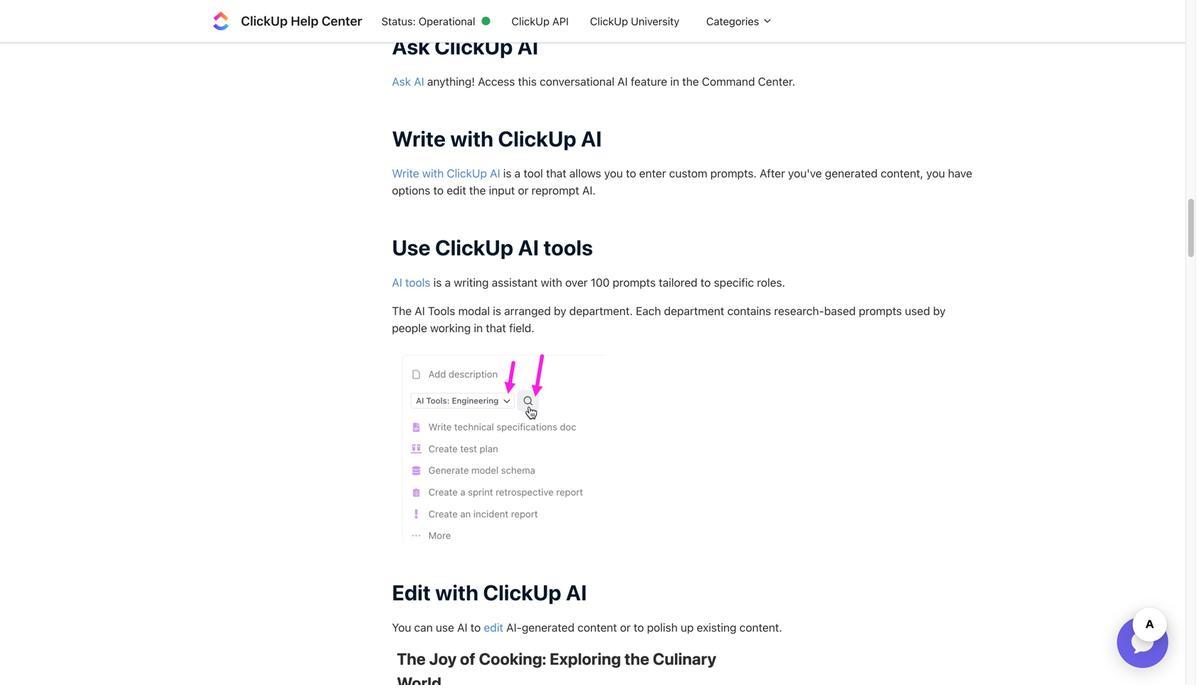 Task type: vqa. For each thing, say whether or not it's contained in the screenshot.


Task type: describe. For each thing, give the bounding box(es) containing it.
ai tools is a writing assistant with over 100 prompts tailored to specific roles.
[[392, 276, 786, 289]]

clickup left university
[[590, 15, 628, 27]]

anything!
[[427, 75, 475, 88]]

reprompt
[[532, 184, 580, 197]]

edit
[[392, 581, 431, 606]]

ask clickup ai
[[392, 34, 539, 59]]

clickup university
[[590, 15, 680, 27]]

status: operational
[[382, 15, 475, 27]]

ask ai anything! access this conversational ai feature in the command center.
[[392, 75, 799, 88]]

the ai tools modal is arranged by department. each department contains research-based prompts used by people working in that field.
[[392, 304, 946, 335]]

write with clickup ai link
[[392, 167, 500, 180]]

modal
[[458, 304, 490, 318]]

based
[[825, 304, 856, 318]]

categories button
[[691, 8, 778, 34]]

edit inside 'is a tool that allows you to enter custom prompts. after you've generated content, you have options to edit the input or reprompt ai.'
[[447, 184, 466, 197]]

assistant
[[492, 276, 538, 289]]

university
[[631, 15, 680, 27]]

1 write with clickup ai from the top
[[392, 126, 602, 151]]

each
[[636, 304, 661, 318]]

prompts inside the ai tools modal is arranged by department. each department contains research-based prompts used by people working in that field.
[[859, 304, 902, 318]]

you can use ai to edit ai-generated content or to polish up existing content.
[[392, 621, 783, 635]]

1 vertical spatial is
[[434, 276, 442, 289]]

tool
[[524, 167, 543, 180]]

clickup left tool
[[447, 167, 487, 180]]

clickup help center link
[[210, 10, 371, 32]]

with up use
[[435, 581, 479, 606]]

edit link
[[484, 621, 504, 635]]

options
[[392, 184, 431, 197]]

content
[[578, 621, 617, 635]]

specific
[[714, 276, 754, 289]]

2 you from the left
[[927, 167, 946, 180]]

enter
[[640, 167, 667, 180]]

is inside 'is a tool that allows you to enter custom prompts. after you've generated content, you have options to edit the input or reprompt ai.'
[[503, 167, 512, 180]]

ai.
[[583, 184, 596, 197]]

screenshot showing the ai tools modal. image
[[392, 348, 606, 545]]

up
[[681, 621, 694, 635]]

1 you from the left
[[605, 167, 623, 180]]

use
[[436, 621, 454, 635]]

0 vertical spatial the
[[683, 75, 699, 88]]

used
[[905, 304, 931, 318]]

center.
[[758, 75, 796, 88]]

arranged
[[504, 304, 551, 318]]

ai up allows at the top
[[581, 126, 602, 151]]

clickup api
[[512, 15, 569, 27]]

clickup up writing
[[435, 235, 514, 260]]

allows
[[570, 167, 602, 180]]

people
[[392, 322, 427, 335]]

1 horizontal spatial in
[[671, 75, 680, 88]]

that inside the ai tools modal is arranged by department. each department contains research-based prompts used by people working in that field.
[[486, 322, 506, 335]]

100
[[591, 276, 610, 289]]

ai up assistant
[[518, 235, 539, 260]]

api
[[553, 15, 569, 27]]

categories
[[707, 15, 762, 27]]

ai-
[[507, 621, 522, 635]]

in inside the ai tools modal is arranged by department. each department contains research-based prompts used by people working in that field.
[[474, 322, 483, 335]]

existing
[[697, 621, 737, 635]]

1 vertical spatial edit
[[484, 621, 504, 635]]

ai up the
[[392, 276, 402, 289]]

clickup inside 'link'
[[512, 15, 550, 27]]

clickup left help
[[241, 13, 288, 28]]

2 write from the top
[[392, 167, 419, 180]]

edit with clickup ai
[[392, 581, 587, 606]]

ai up the you can use ai to edit ai-generated content or to polish up existing content. on the bottom
[[566, 581, 587, 606]]

that inside 'is a tool that allows you to enter custom prompts. after you've generated content, you have options to edit the input or reprompt ai.'
[[546, 167, 567, 180]]

with up write with clickup ai link
[[450, 126, 494, 151]]



Task type: locate. For each thing, give the bounding box(es) containing it.
0 horizontal spatial in
[[474, 322, 483, 335]]

0 vertical spatial is
[[503, 167, 512, 180]]

you
[[392, 621, 411, 635]]

in
[[671, 75, 680, 88], [474, 322, 483, 335]]

ai right use
[[457, 621, 468, 635]]

edit left ai-
[[484, 621, 504, 635]]

ai left feature
[[618, 75, 628, 88]]

the
[[683, 75, 699, 88], [469, 184, 486, 197]]

0 horizontal spatial or
[[518, 184, 529, 197]]

is
[[503, 167, 512, 180], [434, 276, 442, 289], [493, 304, 501, 318]]

1 vertical spatial ask
[[392, 75, 411, 88]]

a inside 'is a tool that allows you to enter custom prompts. after you've generated content, you have options to edit the input or reprompt ai.'
[[515, 167, 521, 180]]

clickup help help center home page image
[[210, 10, 233, 32]]

1 by from the left
[[554, 304, 567, 318]]

custom
[[669, 167, 708, 180]]

2 vertical spatial is
[[493, 304, 501, 318]]

the inside 'is a tool that allows you to enter custom prompts. after you've generated content, you have options to edit the input or reprompt ai.'
[[469, 184, 486, 197]]

that
[[546, 167, 567, 180], [486, 322, 506, 335]]

research-
[[775, 304, 825, 318]]

1 vertical spatial tools
[[405, 276, 431, 289]]

screenshot of the edit options avaialble in the ai edit modal. click the above article link for a description of all the prompts in the edit modal. image
[[392, 648, 784, 686]]

help
[[291, 13, 319, 28]]

1 horizontal spatial edit
[[484, 621, 504, 635]]

generated
[[825, 167, 878, 180], [522, 621, 575, 635]]

ai down clickup api
[[518, 34, 539, 59]]

2 horizontal spatial is
[[503, 167, 512, 180]]

or inside 'is a tool that allows you to enter custom prompts. after you've generated content, you have options to edit the input or reprompt ai.'
[[518, 184, 529, 197]]

status:
[[382, 15, 416, 27]]

department.
[[570, 304, 633, 318]]

prompts up each
[[613, 276, 656, 289]]

conversational
[[540, 75, 615, 88]]

ai left anything!
[[414, 75, 424, 88]]

with up options
[[422, 167, 444, 180]]

1 vertical spatial or
[[620, 621, 631, 635]]

polish
[[647, 621, 678, 635]]

you
[[605, 167, 623, 180], [927, 167, 946, 180]]

you right allows at the top
[[605, 167, 623, 180]]

1 vertical spatial write
[[392, 167, 419, 180]]

1 vertical spatial that
[[486, 322, 506, 335]]

write
[[392, 126, 446, 151], [392, 167, 419, 180]]

edit
[[447, 184, 466, 197], [484, 621, 504, 635]]

write with clickup ai
[[392, 126, 602, 151], [392, 167, 500, 180]]

0 horizontal spatial a
[[445, 276, 451, 289]]

tailored
[[659, 276, 698, 289]]

is right 'ai tools' link
[[434, 276, 442, 289]]

1 vertical spatial write with clickup ai
[[392, 167, 500, 180]]

to
[[626, 167, 637, 180], [434, 184, 444, 197], [701, 276, 711, 289], [471, 621, 481, 635], [634, 621, 644, 635]]

writing
[[454, 276, 489, 289]]

0 vertical spatial that
[[546, 167, 567, 180]]

is inside the ai tools modal is arranged by department. each department contains research-based prompts used by people working in that field.
[[493, 304, 501, 318]]

have
[[949, 167, 973, 180]]

0 vertical spatial a
[[515, 167, 521, 180]]

access
[[478, 75, 515, 88]]

by
[[554, 304, 567, 318], [934, 304, 946, 318]]

tools up the
[[405, 276, 431, 289]]

operational
[[419, 15, 475, 27]]

1 horizontal spatial you
[[927, 167, 946, 180]]

0 vertical spatial or
[[518, 184, 529, 197]]

to down write with clickup ai link
[[434, 184, 444, 197]]

1 horizontal spatial is
[[493, 304, 501, 318]]

clickup university link
[[580, 8, 691, 34]]

or right content
[[620, 621, 631, 635]]

tools
[[428, 304, 455, 318]]

1 vertical spatial prompts
[[859, 304, 902, 318]]

by right arranged
[[554, 304, 567, 318]]

0 vertical spatial write
[[392, 126, 446, 151]]

in right feature
[[671, 75, 680, 88]]

that left "field."
[[486, 322, 506, 335]]

0 horizontal spatial the
[[469, 184, 486, 197]]

1 write from the top
[[392, 126, 446, 151]]

ask down status:
[[392, 34, 430, 59]]

clickup down operational
[[435, 34, 513, 59]]

by right "used"
[[934, 304, 946, 318]]

ask ai link
[[392, 75, 424, 88]]

tools
[[544, 235, 593, 260], [405, 276, 431, 289]]

in down modal
[[474, 322, 483, 335]]

1 horizontal spatial a
[[515, 167, 521, 180]]

1 vertical spatial the
[[469, 184, 486, 197]]

application
[[1101, 600, 1186, 686]]

use
[[392, 235, 431, 260]]

working
[[430, 322, 471, 335]]

or
[[518, 184, 529, 197], [620, 621, 631, 635]]

2 write with clickup ai from the top
[[392, 167, 500, 180]]

the left input
[[469, 184, 486, 197]]

you've
[[789, 167, 822, 180]]

input
[[489, 184, 515, 197]]

ai right the
[[415, 304, 425, 318]]

0 vertical spatial ask
[[392, 34, 430, 59]]

edit down write with clickup ai link
[[447, 184, 466, 197]]

generated left content
[[522, 621, 575, 635]]

to left enter
[[626, 167, 637, 180]]

2 by from the left
[[934, 304, 946, 318]]

clickup api link
[[501, 8, 580, 34]]

a left writing
[[445, 276, 451, 289]]

0 horizontal spatial generated
[[522, 621, 575, 635]]

1 horizontal spatial that
[[546, 167, 567, 180]]

0 horizontal spatial edit
[[447, 184, 466, 197]]

a
[[515, 167, 521, 180], [445, 276, 451, 289]]

ask left anything!
[[392, 75, 411, 88]]

ask for ask clickup ai
[[392, 34, 430, 59]]

write up options
[[392, 167, 419, 180]]

ai inside the ai tools modal is arranged by department. each department contains research-based prompts used by people working in that field.
[[415, 304, 425, 318]]

1 horizontal spatial generated
[[825, 167, 878, 180]]

0 vertical spatial prompts
[[613, 276, 656, 289]]

clickup
[[241, 13, 288, 28], [512, 15, 550, 27], [590, 15, 628, 27], [435, 34, 513, 59], [498, 126, 577, 151], [447, 167, 487, 180], [435, 235, 514, 260], [483, 581, 562, 606]]

0 vertical spatial in
[[671, 75, 680, 88]]

0 horizontal spatial tools
[[405, 276, 431, 289]]

a left tool
[[515, 167, 521, 180]]

0 horizontal spatial is
[[434, 276, 442, 289]]

generated right 'you've'
[[825, 167, 878, 180]]

center
[[322, 13, 362, 28]]

1 vertical spatial generated
[[522, 621, 575, 635]]

the
[[392, 304, 412, 318]]

or down tool
[[518, 184, 529, 197]]

prompts left "used"
[[859, 304, 902, 318]]

to left polish
[[634, 621, 644, 635]]

contains
[[728, 304, 772, 318]]

0 horizontal spatial that
[[486, 322, 506, 335]]

2 ask from the top
[[392, 75, 411, 88]]

can
[[414, 621, 433, 635]]

to right tailored
[[701, 276, 711, 289]]

1 horizontal spatial by
[[934, 304, 946, 318]]

field.
[[509, 322, 535, 335]]

ask for ask ai anything! access this conversational ai feature in the command center.
[[392, 75, 411, 88]]

department
[[664, 304, 725, 318]]

with
[[450, 126, 494, 151], [422, 167, 444, 180], [541, 276, 563, 289], [435, 581, 479, 606]]

1 horizontal spatial or
[[620, 621, 631, 635]]

0 vertical spatial write with clickup ai
[[392, 126, 602, 151]]

1 horizontal spatial tools
[[544, 235, 593, 260]]

is a tool that allows you to enter custom prompts. after you've generated content, you have options to edit the input or reprompt ai.
[[392, 167, 973, 197]]

write with clickup ai up options
[[392, 167, 500, 180]]

that up reprompt
[[546, 167, 567, 180]]

with left the over
[[541, 276, 563, 289]]

ask
[[392, 34, 430, 59], [392, 75, 411, 88]]

roles.
[[757, 276, 786, 289]]

0 vertical spatial generated
[[825, 167, 878, 180]]

feature
[[631, 75, 668, 88]]

is right modal
[[493, 304, 501, 318]]

the left command
[[683, 75, 699, 88]]

prompts
[[613, 276, 656, 289], [859, 304, 902, 318]]

clickup up tool
[[498, 126, 577, 151]]

0 vertical spatial tools
[[544, 235, 593, 260]]

you left have
[[927, 167, 946, 180]]

clickup help center
[[241, 13, 362, 28]]

is up input
[[503, 167, 512, 180]]

0 horizontal spatial by
[[554, 304, 567, 318]]

command
[[702, 75, 755, 88]]

ai up input
[[490, 167, 500, 180]]

ai
[[518, 34, 539, 59], [414, 75, 424, 88], [618, 75, 628, 88], [581, 126, 602, 151], [490, 167, 500, 180], [518, 235, 539, 260], [392, 276, 402, 289], [415, 304, 425, 318], [566, 581, 587, 606], [457, 621, 468, 635]]

to left edit link
[[471, 621, 481, 635]]

1 ask from the top
[[392, 34, 430, 59]]

0 vertical spatial edit
[[447, 184, 466, 197]]

write up write with clickup ai link
[[392, 126, 446, 151]]

use clickup ai tools
[[392, 235, 593, 260]]

content.
[[740, 621, 783, 635]]

prompts. after
[[711, 167, 786, 180]]

0 horizontal spatial you
[[605, 167, 623, 180]]

ai tools link
[[392, 276, 431, 289]]

this
[[518, 75, 537, 88]]

1 horizontal spatial prompts
[[859, 304, 902, 318]]

generated inside 'is a tool that allows you to enter custom prompts. after you've generated content, you have options to edit the input or reprompt ai.'
[[825, 167, 878, 180]]

tools up the over
[[544, 235, 593, 260]]

0 horizontal spatial prompts
[[613, 276, 656, 289]]

1 vertical spatial a
[[445, 276, 451, 289]]

1 horizontal spatial the
[[683, 75, 699, 88]]

1 vertical spatial in
[[474, 322, 483, 335]]

clickup up ai-
[[483, 581, 562, 606]]

clickup left the api
[[512, 15, 550, 27]]

write with clickup ai up tool
[[392, 126, 602, 151]]

over
[[566, 276, 588, 289]]

content,
[[881, 167, 924, 180]]



